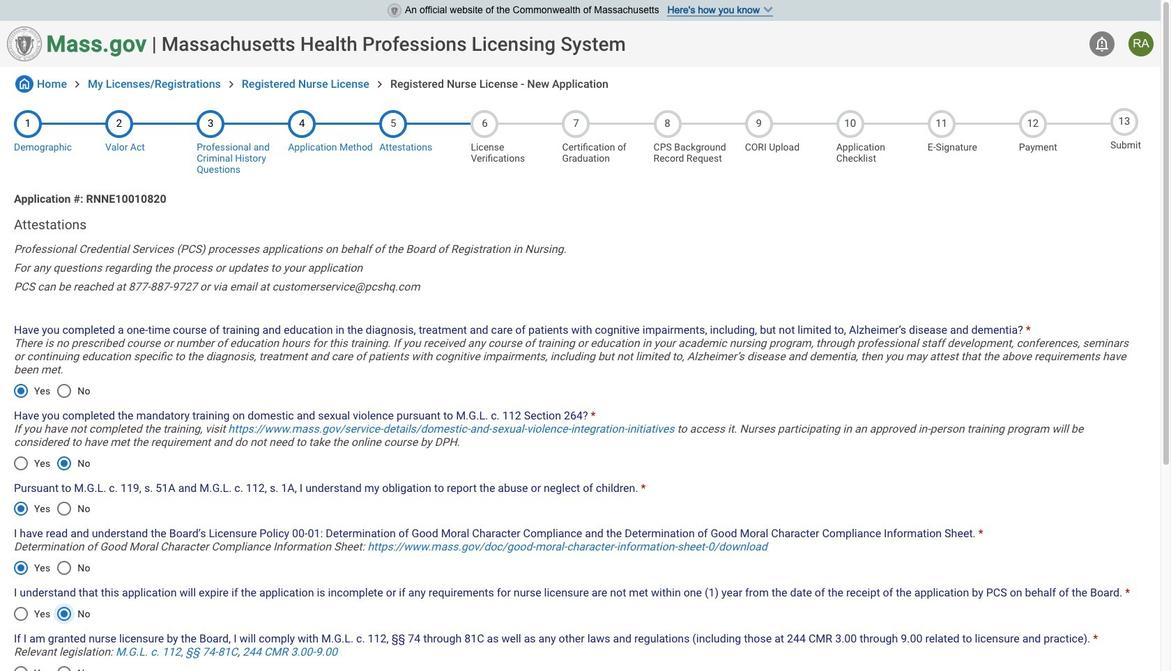 Task type: locate. For each thing, give the bounding box(es) containing it.
0 horizontal spatial no color image
[[70, 77, 84, 91]]

1 vertical spatial no color image
[[15, 75, 33, 93]]

no color image
[[1094, 36, 1111, 52], [15, 75, 33, 93]]

1 no color image from the left
[[70, 77, 84, 91]]

3 no color image from the left
[[373, 77, 387, 91]]

1 option group from the top
[[6, 374, 98, 408]]

2 horizontal spatial no color image
[[373, 77, 387, 91]]

4 option group from the top
[[6, 552, 98, 585]]

1 horizontal spatial no color image
[[224, 77, 238, 91]]

option group
[[6, 374, 98, 408], [6, 447, 98, 480], [6, 493, 98, 526], [6, 552, 98, 585], [6, 598, 98, 631], [6, 657, 98, 672]]

5 option group from the top
[[6, 598, 98, 631]]

heading
[[162, 32, 626, 55], [14, 217, 1148, 233]]

0 vertical spatial no color image
[[1094, 36, 1111, 52]]

no color image
[[70, 77, 84, 91], [224, 77, 238, 91], [373, 77, 387, 91]]

3 option group from the top
[[6, 493, 98, 526]]



Task type: describe. For each thing, give the bounding box(es) containing it.
6 option group from the top
[[6, 657, 98, 672]]

1 vertical spatial heading
[[14, 217, 1148, 233]]

massachusetts state seal image
[[7, 27, 42, 61]]

0 horizontal spatial no color image
[[15, 75, 33, 93]]

2 no color image from the left
[[224, 77, 238, 91]]

1 horizontal spatial no color image
[[1094, 36, 1111, 52]]

0 vertical spatial heading
[[162, 32, 626, 55]]

massachusetts state seal image
[[388, 3, 402, 17]]

2 option group from the top
[[6, 447, 98, 480]]



Task type: vqa. For each thing, say whether or not it's contained in the screenshot.
topmost heading
yes



